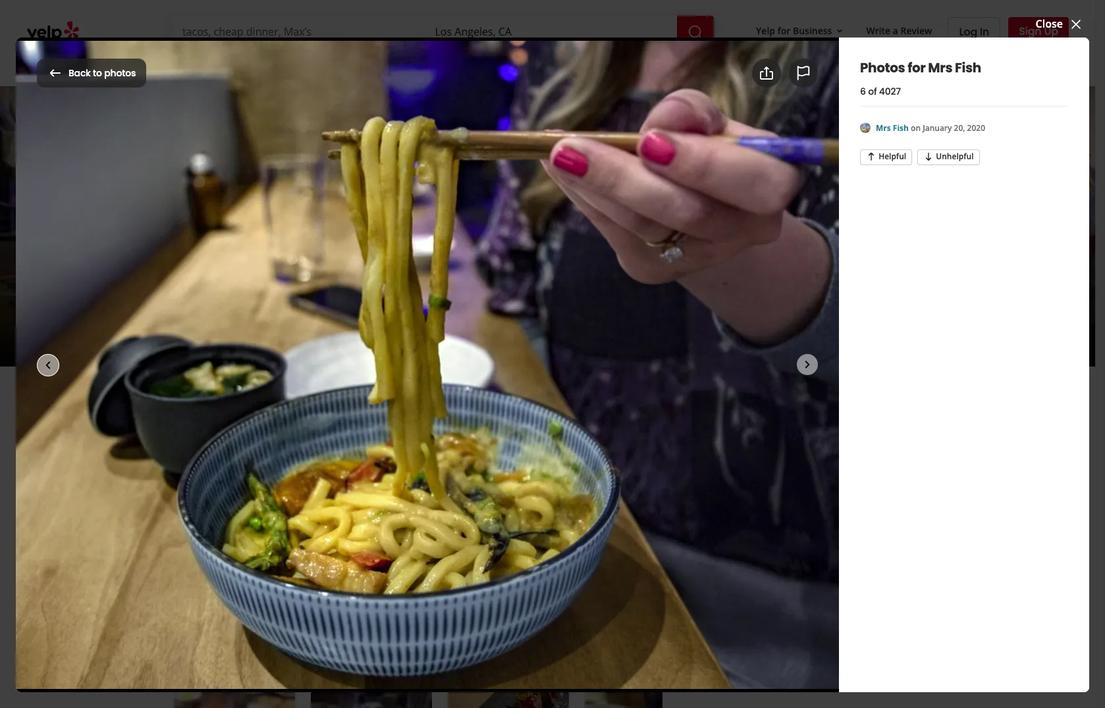 Task type: describe. For each thing, give the bounding box(es) containing it.
step into mrs.fish: where taste meets tradition!
[[268, 510, 432, 541]]

delivery for delivery address start order
[[706, 524, 740, 537]]

more link
[[461, 47, 523, 86]]

home services
[[272, 58, 335, 71]]

on
[[911, 122, 921, 133]]

unhelpful
[[936, 151, 974, 162]]

view
[[570, 664, 595, 678]]

add photos
[[774, 65, 834, 80]]

your
[[563, 526, 588, 541]]

meets
[[268, 526, 300, 541]]

auto
[[374, 58, 395, 71]]

closed 5:00 pm - 11:00 pm
[[249, 306, 382, 321]]

review
[[901, 24, 932, 37]]

indulge
[[268, 547, 300, 560]]

updates from this business
[[171, 465, 353, 483]]

of inside 'indulge in the true essence of japanese cuisine,…'
[[386, 547, 395, 560]]

order food
[[695, 404, 767, 423]]

services for home services
[[300, 58, 335, 71]]

inside
[[194, 109, 225, 124]]

read more for day!
[[612, 561, 658, 573]]

mrs fish link
[[876, 122, 911, 133]]

owner
[[362, 327, 391, 340]]

cheers
[[551, 547, 581, 560]]

up
[[1044, 24, 1058, 39]]

more
[[472, 58, 494, 71]]

a for review
[[232, 400, 239, 415]]

16 nothelpful v2 image
[[924, 151, 934, 162]]

(3889)
[[63, 109, 94, 124]]

the inside 'indulge in the true essence of japanese cuisine,…'
[[313, 547, 327, 560]]

add photo
[[324, 400, 378, 415]]

16 refresh v2 image
[[249, 329, 259, 339]]

all
[[828, 317, 840, 332]]

24 chevron down v2 image for home services
[[338, 57, 353, 73]]

mrs down review
[[928, 58, 953, 77]]

a for review
[[893, 24, 898, 37]]

1 vertical spatial business
[[295, 465, 353, 483]]

find
[[743, 625, 766, 641]]

next photo image
[[800, 357, 815, 373]]

mrs up 4.2 star rating image
[[249, 205, 308, 249]]

introducing the happiest hour of your day! image
[[455, 500, 540, 586]]

popular dishes
[[171, 663, 249, 678]]

claimed
[[262, 283, 303, 297]]

yelp for business button
[[751, 19, 851, 43]]

japanese for indulge in the true essence of japanese cuisine,…
[[268, 561, 307, 573]]

24 share v2 image
[[759, 66, 775, 81]]

day!
[[590, 526, 615, 541]]

business categories element
[[170, 47, 1069, 86]]

4.0k
[[842, 317, 864, 332]]

edit
[[546, 286, 560, 297]]

(1,571
[[390, 254, 420, 268]]

2 , from the left
[[479, 283, 482, 297]]

helpful
[[879, 151, 906, 162]]

16 helpful v2 image
[[866, 151, 877, 162]]

2 pm from the left
[[366, 306, 382, 321]]

fish up 4.2
[[314, 205, 379, 249]]

view full menu
[[570, 664, 648, 678]]

1 horizontal spatial photos
[[860, 58, 905, 77]]

read for day!
[[612, 561, 632, 573]]

16 claim filled v2 image
[[249, 285, 259, 296]]

11:00
[[336, 306, 363, 321]]

tab list containing delivery
[[695, 439, 820, 465]]

and
[[641, 547, 657, 560]]

$$
[[321, 283, 333, 297]]

photo of mrs fish - los angeles, ca, us. crispy rice! image
[[834, 86, 1105, 367]]

log in
[[959, 24, 989, 39]]

business inside button
[[793, 24, 832, 37]]

(983)
[[228, 109, 252, 124]]

6
[[860, 85, 866, 98]]

drink
[[274, 109, 302, 124]]

see for see hours
[[396, 308, 410, 319]]

add for add photo
[[324, 400, 345, 415]]

1 photo of mrs fish - los angeles, ca, us. image from the left
[[0, 86, 413, 367]]

1 vertical spatial food
[[735, 404, 767, 423]]

happiest
[[635, 510, 683, 526]]

(1997)
[[143, 109, 173, 124]]

step into mrs.fish: where taste meets tradition! image
[[172, 500, 257, 586]]

0 vertical spatial of
[[868, 85, 877, 98]]

cocktail bars link
[[350, 283, 419, 297]]

fish up inside
[[171, 60, 208, 85]]

write for write a review
[[203, 400, 230, 415]]

write a review link
[[861, 19, 938, 43]]

sushi
[[424, 283, 453, 297]]

write a review link
[[171, 393, 286, 422]]

see hours link
[[390, 306, 440, 322]]

back to photos button
[[37, 58, 146, 87]]

from
[[229, 465, 263, 483]]

start
[[776, 564, 800, 579]]

january
[[923, 122, 952, 133]]

follow
[[580, 400, 613, 415]]

cocktail bars , sushi bars , japanese
[[350, 283, 532, 297]]

of inside introducing the happiest hour of your day!
[[551, 526, 561, 541]]

24 add photo v2 image
[[753, 65, 769, 81]]

more for day!
[[634, 561, 658, 573]]

see all 4.0k photos link
[[784, 309, 924, 341]]

by
[[306, 327, 317, 340]]

24 flag v2 image
[[796, 66, 811, 81]]

start order button
[[695, 557, 913, 586]]

24 chevron down v2 image for auto services
[[435, 57, 451, 73]]

mrs fish on january 20, 2020
[[876, 122, 985, 133]]

updated by business owner over 3 months ago
[[264, 327, 479, 340]]

address
[[743, 524, 777, 537]]

sign up
[[1019, 24, 1058, 39]]

tab list containing all (3889)
[[37, 108, 500, 135]]

a for reservation
[[768, 625, 775, 641]]

yelp for business
[[756, 24, 832, 37]]

2 horizontal spatial photos
[[866, 317, 903, 332]]

log in link
[[948, 17, 1001, 46]]

happiness
[[595, 547, 639, 560]]

menu (102)
[[350, 109, 407, 124]]

hours
[[412, 308, 434, 319]]

inside (983)
[[194, 109, 252, 124]]

at
[[551, 561, 559, 573]]

min
[[811, 486, 827, 499]]

3
[[417, 327, 422, 340]]

previous image
[[18, 216, 34, 232]]

cocktail
[[350, 283, 393, 297]]

japanese for cocktail bars , sushi bars , japanese
[[484, 283, 532, 297]]

(1,571 reviews) link
[[390, 254, 465, 268]]

reservation
[[777, 625, 841, 641]]

food (1997)
[[115, 109, 173, 124]]

in
[[302, 547, 310, 560]]

tuna crispy rice image
[[311, 692, 432, 709]]

24 save outline v2 image
[[485, 400, 501, 416]]

to for cheers
[[583, 547, 592, 560]]

add photos link
[[742, 58, 845, 87]]

cuisine,…
[[309, 561, 348, 573]]



Task type: locate. For each thing, give the bounding box(es) containing it.
photos
[[860, 58, 905, 77], [37, 60, 101, 85]]

16 chevron down v2 image
[[835, 26, 845, 36]]

0 horizontal spatial business
[[295, 465, 353, 483]]

read for tradition!
[[351, 561, 370, 573]]

food up delivery tab panel
[[735, 404, 767, 423]]

read more for tradition!
[[351, 561, 396, 573]]

close button
[[1036, 16, 1084, 32]]

add inside add photos link
[[774, 65, 795, 80]]

to inside button
[[93, 66, 102, 79]]

order inside delivery address start order
[[803, 564, 832, 579]]

24 chevron down v2 image inside home services link
[[338, 57, 353, 73]]

photos inside button
[[104, 66, 136, 79]]

photos down 'yelp for business' button
[[798, 65, 834, 80]]

1 more from the left
[[373, 561, 396, 573]]

0 vertical spatial japanese
[[484, 283, 532, 297]]

0 horizontal spatial ,
[[419, 283, 422, 297]]

menu up popular
[[171, 629, 208, 647]]

into
[[294, 510, 314, 526]]

1 vertical spatial add
[[324, 400, 345, 415]]

0 vertical spatial food
[[115, 109, 140, 124]]

2 horizontal spatial of
[[868, 85, 877, 98]]

mrs up 'helpful' button
[[876, 122, 891, 133]]

drink (547)
[[274, 109, 329, 124]]

photos right back on the left top of the page
[[104, 66, 136, 79]]

add for add photos
[[774, 65, 795, 80]]

2 horizontal spatial a
[[893, 24, 898, 37]]

save button
[[474, 393, 543, 422]]

this
[[265, 465, 292, 483]]

1 horizontal spatial menu
[[350, 109, 379, 124]]

menu left (102)
[[350, 109, 379, 124]]

introducing the happiest hour of your day!
[[551, 510, 710, 541]]

1 24 chevron down v2 image from the left
[[235, 57, 250, 73]]

1 pm from the left
[[311, 306, 328, 321]]

ago
[[462, 327, 479, 340]]

save
[[506, 400, 532, 415]]

0 horizontal spatial read more
[[351, 561, 396, 573]]

6 of 4027
[[860, 85, 901, 98]]

mrs.fish:
[[316, 510, 363, 526]]

log
[[959, 24, 977, 39]]

0 horizontal spatial menu
[[171, 629, 208, 647]]

sushi bars link
[[424, 283, 479, 297]]

24 chevron down v2 image inside auto services link
[[435, 57, 451, 73]]

menu for menu
[[171, 629, 208, 647]]

read more down essence
[[351, 561, 396, 573]]

share
[[427, 400, 457, 415]]

0 vertical spatial the
[[615, 510, 633, 526]]

1 read more from the left
[[351, 561, 396, 573]]

1 horizontal spatial read
[[612, 561, 632, 573]]

24 chevron down v2 image right restaurants
[[235, 57, 250, 73]]

4.2 star rating image
[[249, 251, 365, 272]]

1 horizontal spatial services
[[397, 58, 432, 71]]

delivery inside delivery address start order
[[706, 524, 740, 537]]

0 vertical spatial add
[[774, 65, 795, 80]]

mrs.
[[562, 561, 581, 573]]

follow button
[[548, 393, 624, 422]]

24 share v2 image
[[406, 400, 422, 416]]

japanese left 'edit'
[[484, 283, 532, 297]]

1 horizontal spatial write
[[866, 24, 891, 37]]

0 horizontal spatial of
[[386, 547, 395, 560]]

in
[[980, 24, 989, 39]]

Search photos text field
[[853, 60, 1068, 86]]

1 vertical spatial tab list
[[695, 439, 820, 465]]

2 read more from the left
[[612, 561, 658, 573]]

for down review
[[908, 58, 926, 77]]

0 horizontal spatial order
[[695, 404, 732, 423]]

0 horizontal spatial a
[[232, 400, 239, 415]]

more
[[373, 561, 396, 573], [634, 561, 658, 573]]

to inside cheers to happiness and good times at mrs. fish!…
[[583, 547, 592, 560]]

1 horizontal spatial more
[[634, 561, 658, 573]]

1 , from the left
[[419, 283, 422, 297]]

1 vertical spatial to
[[583, 547, 592, 560]]

outside (24)
[[428, 109, 489, 124]]

0 horizontal spatial bars
[[395, 283, 419, 297]]

search image
[[688, 24, 703, 40]]

food left (1997)
[[115, 109, 140, 124]]

pm up owner
[[366, 306, 382, 321]]

read down essence
[[351, 561, 370, 573]]

delivery tab panel
[[695, 465, 820, 470]]

step
[[268, 510, 292, 526]]

24 chevron down v2 image
[[235, 57, 250, 73], [338, 57, 353, 73], [435, 57, 451, 73], [497, 57, 513, 73]]

add right 24 camera v2 "icon" on the bottom left of page
[[324, 400, 345, 415]]

2 services from the left
[[397, 58, 432, 71]]

1 horizontal spatial order
[[803, 564, 832, 579]]

24 chevron down v2 image for restaurants
[[235, 57, 250, 73]]

0 horizontal spatial photos
[[37, 60, 101, 85]]

previous image
[[179, 535, 194, 551]]

menu inside tab list
[[350, 109, 379, 124]]

2 delivery from the top
[[706, 524, 740, 537]]

0 horizontal spatial food
[[115, 109, 140, 124]]

photos right 4.0k
[[866, 317, 903, 332]]

auto services link
[[364, 47, 461, 86]]

bars right the sushi
[[455, 283, 479, 297]]

more down essence
[[373, 561, 396, 573]]

bars up see hours
[[395, 283, 419, 297]]

,
[[419, 283, 422, 297], [479, 283, 482, 297]]

1 horizontal spatial ,
[[479, 283, 482, 297]]

24 camera v2 image
[[303, 400, 319, 416]]

of right 6 at right
[[868, 85, 877, 98]]

2 vertical spatial of
[[386, 547, 395, 560]]

1 horizontal spatial see
[[806, 317, 825, 332]]

24 chevron down v2 image right auto services
[[435, 57, 451, 73]]

for right yelp
[[778, 24, 791, 37]]

None search field
[[172, 16, 717, 47]]

1 horizontal spatial for
[[778, 24, 791, 37]]

japanese down indulge
[[268, 561, 307, 573]]

2 vertical spatial a
[[768, 625, 775, 641]]

photos up 'all (3889)'
[[37, 60, 101, 85]]

restaurants
[[180, 58, 232, 71]]

3 24 chevron down v2 image from the left
[[435, 57, 451, 73]]

fish!…
[[583, 561, 610, 573]]

fee
[[762, 486, 776, 499]]

2 24 chevron down v2 image from the left
[[338, 57, 353, 73]]

0 vertical spatial a
[[893, 24, 898, 37]]

1 services from the left
[[300, 58, 335, 71]]

0 horizontal spatial photos
[[104, 66, 136, 79]]

0 horizontal spatial see
[[396, 308, 410, 319]]

more down and
[[634, 561, 658, 573]]

to right back on the left top of the page
[[93, 66, 102, 79]]

write left review
[[866, 24, 891, 37]]

20,
[[954, 122, 965, 133]]

24 chevron down v2 image right 'more'
[[497, 57, 513, 73]]

0 horizontal spatial tab list
[[37, 108, 500, 135]]

the right in
[[313, 547, 327, 560]]

the up day!
[[615, 510, 633, 526]]

delivery inside tab list
[[706, 439, 747, 454]]

restaurants link
[[170, 47, 261, 86]]

1 delivery from the top
[[706, 439, 747, 454]]

write right 24 star v2 icon
[[203, 400, 230, 415]]

1 vertical spatial menu
[[171, 629, 208, 647]]

1 vertical spatial write
[[203, 400, 230, 415]]

menu for menu (102)
[[350, 109, 379, 124]]

(547)
[[304, 109, 329, 124]]

0 horizontal spatial japanese
[[268, 561, 307, 573]]

0 horizontal spatial add
[[324, 400, 345, 415]]

outside
[[428, 109, 468, 124]]

business right the this
[[295, 465, 353, 483]]

for right back on the left top of the page
[[104, 60, 130, 85]]

1 horizontal spatial japanese
[[484, 283, 532, 297]]

review
[[242, 400, 276, 415]]

1 horizontal spatial add
[[774, 65, 795, 80]]

1 horizontal spatial read more
[[612, 561, 658, 573]]

menu element
[[150, 607, 708, 709]]

, left the sushi
[[419, 283, 422, 297]]

see left hours
[[396, 308, 410, 319]]

menu
[[350, 109, 379, 124], [171, 629, 208, 647]]

back to photos
[[68, 66, 136, 79]]

months
[[425, 327, 460, 340]]

24 arrow left v2 image
[[47, 65, 63, 81]]

unhelpful button
[[918, 149, 980, 165]]

delivery for delivery
[[706, 439, 747, 454]]

1 horizontal spatial tab list
[[695, 439, 820, 465]]

read down the happiness
[[612, 561, 632, 573]]

uni pasta image
[[174, 692, 295, 709]]

a left review
[[893, 24, 898, 37]]

fish
[[955, 58, 981, 77], [171, 60, 208, 85], [893, 122, 909, 133], [314, 205, 379, 249]]

1 horizontal spatial to
[[583, 547, 592, 560]]

1 vertical spatial japanese
[[268, 561, 307, 573]]

tab list
[[37, 108, 500, 135], [695, 439, 820, 465]]

24 chevron down v2 image inside more link
[[497, 57, 513, 73]]

1 horizontal spatial of
[[551, 526, 561, 541]]

1 horizontal spatial photos
[[798, 65, 834, 80]]

0 vertical spatial to
[[93, 66, 102, 79]]

$0 min
[[798, 486, 827, 499]]

pm left -
[[311, 306, 328, 321]]

business
[[793, 24, 832, 37], [295, 465, 353, 483]]

seared tuna image
[[448, 692, 569, 709]]

read
[[351, 561, 370, 573], [612, 561, 632, 573]]

1 horizontal spatial bars
[[455, 283, 479, 297]]

4 24 chevron down v2 image from the left
[[497, 57, 513, 73]]

1 bars from the left
[[395, 283, 419, 297]]

2 more from the left
[[634, 561, 658, 573]]

24 chevron down v2 image left auto
[[338, 57, 353, 73]]

1 vertical spatial order
[[803, 564, 832, 579]]

of left your
[[551, 526, 561, 541]]

order
[[695, 404, 732, 423], [803, 564, 832, 579]]

of right essence
[[386, 547, 395, 560]]

0 horizontal spatial pm
[[311, 306, 328, 321]]

read more down and
[[612, 561, 658, 573]]

0 horizontal spatial the
[[313, 547, 327, 560]]

book
[[779, 660, 805, 675]]

1 horizontal spatial business
[[793, 24, 832, 37]]

1 vertical spatial the
[[313, 547, 327, 560]]

to up fish!… at the bottom of the page
[[583, 547, 592, 560]]

indulge in the true essence of japanese cuisine,…
[[268, 547, 395, 573]]

a left review at bottom
[[232, 400, 239, 415]]

japanese inside 'indulge in the true essence of japanese cuisine,…'
[[268, 561, 307, 573]]

close
[[1036, 17, 1063, 31]]

0 vertical spatial menu
[[350, 109, 379, 124]]

2 photo of mrs fish - los angeles, ca, us. image from the left
[[413, 86, 834, 367]]

0 horizontal spatial to
[[93, 66, 102, 79]]

photos for mrs fish up the food (1997)
[[37, 60, 208, 85]]

for inside button
[[778, 24, 791, 37]]

1 vertical spatial of
[[551, 526, 561, 541]]

0 horizontal spatial write
[[203, 400, 230, 415]]

4027
[[879, 85, 901, 98]]

closed
[[249, 306, 282, 321]]

4.2 (1,571 reviews)
[[372, 254, 465, 268]]

0 horizontal spatial read
[[351, 561, 370, 573]]

japanese link
[[484, 283, 532, 297]]

0 vertical spatial tab list
[[37, 108, 500, 135]]

see left 'all'
[[806, 317, 825, 332]]

$0.99+
[[695, 486, 724, 499]]

1 horizontal spatial pm
[[366, 306, 382, 321]]

1 horizontal spatial food
[[735, 404, 767, 423]]

2 bars from the left
[[455, 283, 479, 297]]

the inside introducing the happiest hour of your day!
[[615, 510, 633, 526]]

2 horizontal spatial for
[[908, 58, 926, 77]]

delivery up times
[[706, 524, 740, 537]]

mrs up the food (1997)
[[133, 60, 168, 85]]

-
[[330, 306, 334, 321]]

where
[[365, 510, 400, 526]]

add inside add photo link
[[324, 400, 345, 415]]

fish left on
[[893, 122, 909, 133]]

updates from this business element
[[150, 443, 727, 586]]

0 horizontal spatial services
[[300, 58, 335, 71]]

, left japanese link
[[479, 283, 482, 297]]

photos up 6 of 4027 at the top of page
[[860, 58, 905, 77]]

food inside tab list
[[115, 109, 140, 124]]

mrs fish
[[249, 205, 379, 249]]

delivery down order food
[[706, 439, 747, 454]]

write for write a review
[[866, 24, 891, 37]]

0 vertical spatial delivery
[[706, 439, 747, 454]]

add photo link
[[291, 393, 390, 422]]

pm
[[311, 306, 328, 321], [366, 306, 382, 321]]

0 horizontal spatial for
[[104, 60, 130, 85]]

1 vertical spatial a
[[232, 400, 239, 415]]

previous photo image
[[40, 358, 56, 374]]

menu inside the menu element
[[171, 629, 208, 647]]

1 horizontal spatial photos for mrs fish
[[860, 58, 981, 77]]

services right home
[[300, 58, 335, 71]]

services for auto services
[[397, 58, 432, 71]]

menu
[[618, 664, 648, 678]]

services right auto
[[397, 58, 432, 71]]

24 chevron down v2 image for more
[[497, 57, 513, 73]]

24 chevron down v2 image inside 'restaurants' link
[[235, 57, 250, 73]]

(102)
[[382, 109, 407, 124]]

4.2
[[372, 254, 387, 268]]

1 horizontal spatial the
[[615, 510, 633, 526]]

see
[[396, 308, 410, 319], [806, 317, 825, 332]]

1 read from the left
[[351, 561, 370, 573]]

0 vertical spatial business
[[793, 24, 832, 37]]

to for back
[[93, 66, 102, 79]]

photos for mrs fish down review
[[860, 58, 981, 77]]

0 vertical spatial order
[[695, 404, 732, 423]]

24 star v2 image
[[181, 400, 197, 416]]

more for tradition!
[[373, 561, 396, 573]]

delivery address start order
[[706, 524, 832, 579]]

fish down log at the right top
[[955, 58, 981, 77]]

see for see all 4.0k photos
[[806, 317, 825, 332]]

add left 24 flag v2 icon
[[774, 65, 795, 80]]

times
[[684, 547, 708, 560]]

0 horizontal spatial photos for mrs fish
[[37, 60, 208, 85]]

photo of mrs fish - los angeles, ca, us. image
[[0, 86, 413, 367], [413, 86, 834, 367]]

1 vertical spatial delivery
[[706, 524, 740, 537]]

reviews)
[[423, 254, 465, 268]]

0 vertical spatial write
[[866, 24, 891, 37]]

next image
[[640, 535, 654, 551]]

24 close v2 image
[[1068, 16, 1084, 32]]

good
[[660, 547, 682, 560]]

home
[[272, 58, 298, 71]]

1 horizontal spatial a
[[768, 625, 775, 641]]

sign
[[1019, 24, 1042, 39]]

14 chevron right outline image
[[653, 667, 663, 676]]

updated
[[264, 327, 304, 340]]

auto services
[[374, 58, 432, 71]]

all (3889)
[[47, 109, 94, 124]]

miso black cod image
[[585, 692, 706, 709]]

24 add v2 image
[[559, 400, 575, 416]]

a right find
[[768, 625, 775, 641]]

add
[[774, 65, 795, 80], [324, 400, 345, 415]]

business
[[320, 327, 360, 340]]

bars
[[395, 283, 419, 297], [455, 283, 479, 297]]

write
[[866, 24, 891, 37], [203, 400, 230, 415]]

services
[[300, 58, 335, 71], [397, 58, 432, 71]]

find a reservation
[[743, 625, 841, 641]]

2 read from the left
[[612, 561, 632, 573]]

cheers to happiness and good times at mrs. fish!…
[[551, 547, 708, 573]]

home services link
[[261, 47, 364, 86]]

0 horizontal spatial more
[[373, 561, 396, 573]]

business left 16 chevron down v2 image
[[793, 24, 832, 37]]

5:00
[[288, 306, 309, 321]]



Task type: vqa. For each thing, say whether or not it's contained in the screenshot.
bottommost WISH
no



